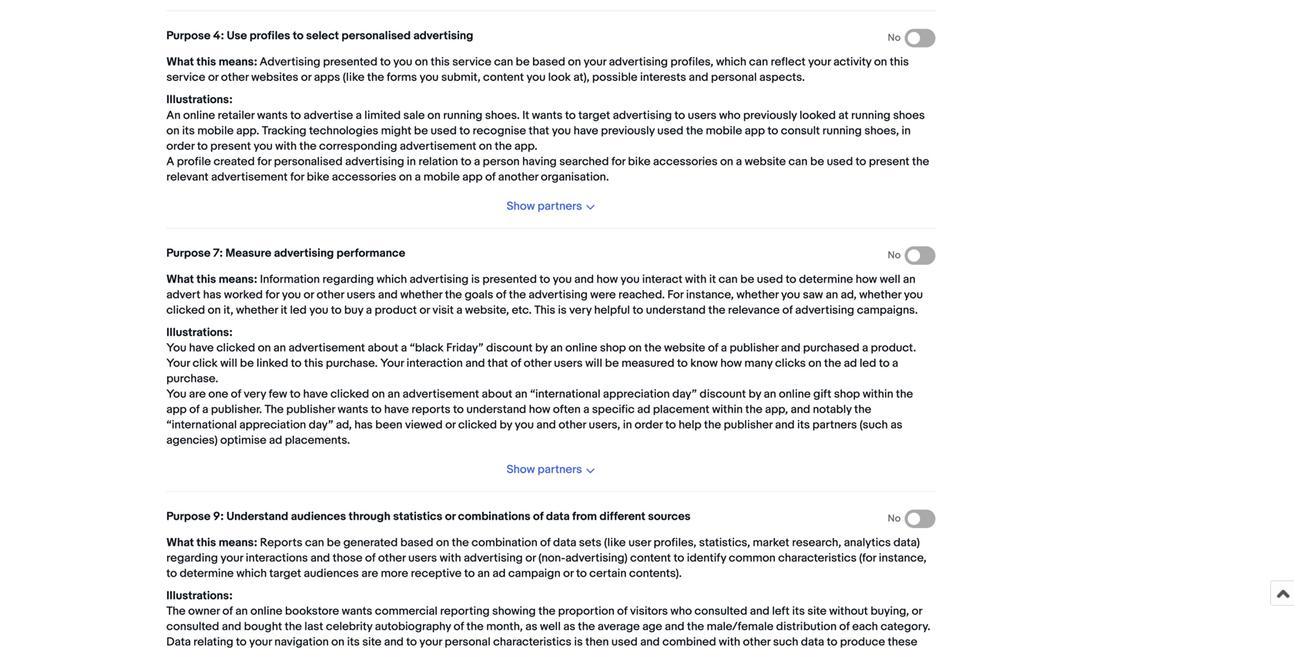 Task type: locate. For each thing, give the bounding box(es) containing it.
what this means: for 9
[[166, 536, 257, 550]]

illustrations: for owner
[[166, 590, 233, 603]]

online inside illustrations: the owner of an online bookstore wants commercial reporting showing the proportion of visitors who consulted and left its site without buying, or consulted and bought the last celebrity autobiography of the month, as well as the average age and the male/female distribution of each category. data relating to your navigation on its site and to your personal characteristics is then used and combined with other such data to produce these statistics.
[[251, 605, 283, 619]]

2 show partners button from the top
[[166, 449, 936, 492]]

0 horizontal spatial will
[[220, 357, 237, 371]]

advertising up submit,
[[414, 29, 474, 43]]

your
[[584, 55, 607, 69], [809, 55, 831, 69], [221, 552, 243, 566], [249, 636, 272, 650], [420, 636, 442, 650]]

2 vertical spatial data
[[801, 636, 825, 650]]

the inside advertising presented to you on this service can be based on your advertising profiles, which can reflect your activity on this service or other websites or apps (like the forms you submit, content you look at), possible interests and personal aspects.
[[367, 71, 384, 85]]

content up shoes. at the left of the page
[[483, 71, 524, 85]]

: left "use"
[[221, 29, 224, 43]]

"international
[[530, 388, 601, 401], [166, 418, 237, 432]]

0 horizontal spatial presented
[[323, 55, 378, 69]]

the
[[367, 71, 384, 85], [686, 124, 704, 138], [299, 139, 317, 153], [495, 139, 512, 153], [913, 155, 930, 169], [445, 288, 462, 302], [509, 288, 526, 302], [709, 304, 726, 317], [645, 341, 662, 355], [825, 357, 842, 371], [896, 388, 914, 401], [746, 403, 763, 417], [855, 403, 872, 417], [704, 418, 721, 432], [452, 536, 469, 550], [539, 605, 556, 619], [285, 620, 302, 634], [467, 620, 484, 634], [578, 620, 595, 634], [687, 620, 704, 634]]

1 vertical spatial that
[[488, 357, 508, 371]]

what for reports can be generated based on the combination of data sets (like user profiles, statistics, market research, analytics data) regarding your interactions and those of other users with advertising or (non-advertising) content to identify common characteristics (for instance, to determine which target audiences are more receptive to an ad campaign or to certain contents).
[[166, 536, 194, 550]]

is
[[471, 273, 480, 287], [558, 304, 567, 317], [574, 636, 583, 650]]

presented inside the information regarding which advertising is presented to you and how you interact with it can be used to determine how well an advert has worked for you or other users and whether the goals of the advertising were reached. for instance, whether you saw an ad, whether you clicked on it, whether it led you to buy a product or visit a website, etc. this is very helpful to understand the relevance of advertising campaigns.
[[483, 273, 537, 287]]

0 horizontal spatial based
[[401, 536, 434, 550]]

0 horizontal spatial ad,
[[336, 418, 352, 432]]

placements.
[[285, 434, 350, 448]]

used up relevance
[[757, 273, 783, 287]]

this right activity
[[890, 55, 909, 69]]

advertising down corresponding
[[345, 155, 404, 169]]

the left relevance
[[709, 304, 726, 317]]

this inside illustrations: you have clicked on an advertisement about a "black friday" discount by an online shop on the website of a publisher and purchased a product. your click will be linked to this purchase. your interaction and that of other users will be measured to know how many clicks on the ad led to a purchase. you are one of very few to have clicked on an advertisement about an "international appreciation day" discount by an online gift shop within the app of a publisher. the publisher wants to have reports to understand how often a specific ad placement within the app, and notably the "international appreciation day" ad, has been viewed or clicked by you and other users, in order to help the publisher and its partners (such as agencies) optimise ad placements.
[[304, 357, 323, 371]]

without
[[830, 605, 868, 619]]

show partners
[[507, 199, 582, 213], [507, 463, 582, 477]]

website down the consult
[[745, 155, 786, 169]]

what for advertising presented to you on this service can be based on your advertising profiles, which can reflect your activity on this service or other websites or apps (like the forms you submit, content you look at), possible interests and personal aspects.
[[166, 55, 194, 69]]

the
[[265, 403, 284, 417], [166, 605, 186, 619]]

bike
[[628, 155, 651, 169], [307, 170, 329, 184]]

have up been
[[384, 403, 409, 417]]

will
[[220, 357, 237, 371], [586, 357, 603, 371]]

very left few
[[244, 388, 266, 401]]

measured
[[622, 357, 675, 371]]

1 horizontal spatial very
[[569, 304, 592, 317]]

0 vertical spatial what
[[166, 55, 194, 69]]

which down the interactions
[[236, 567, 267, 581]]

3 no from the top
[[888, 513, 901, 525]]

0 vertical spatial it
[[710, 273, 716, 287]]

2 horizontal spatial which
[[716, 55, 747, 69]]

1 vertical spatial audiences
[[304, 567, 359, 581]]

advertising up visit
[[410, 273, 469, 287]]

no for information regarding which advertising is presented to you and how you interact with it can be used to determine how well an advert has worked for you or other users and whether the goals of the advertising were reached. for instance, whether you saw an ad, whether you clicked on it, whether it led you to buy a product or visit a website, etc. this is very helpful to understand the relevance of advertising campaigns.
[[888, 250, 901, 262]]

research,
[[792, 536, 842, 550]]

at),
[[574, 71, 590, 85]]

with down the male/female
[[719, 636, 741, 650]]

which inside advertising presented to you on this service can be based on your advertising profiles, which can reflect your activity on this service or other websites or apps (like the forms you submit, content you look at), possible interests and personal aspects.
[[716, 55, 747, 69]]

within up (such
[[863, 388, 894, 401]]

1 horizontal spatial based
[[533, 55, 566, 69]]

2 illustrations: from the top
[[166, 326, 233, 340]]

target down the interactions
[[269, 567, 301, 581]]

your right reflect
[[809, 55, 831, 69]]

used inside illustrations: the owner of an online bookstore wants commercial reporting showing the proportion of visitors who consulted and left its site without buying, or consulted and bought the last celebrity autobiography of the month, as well as the average age and the male/female distribution of each category. data relating to your navigation on its site and to your personal characteristics is then used and combined with other such data to produce these statistics.
[[612, 636, 638, 650]]

which up product
[[377, 273, 407, 287]]

1 horizontal spatial it
[[710, 273, 716, 287]]

0 horizontal spatial "international
[[166, 418, 237, 432]]

0 vertical spatial characteristics
[[779, 552, 857, 566]]

mobile down relation
[[424, 170, 460, 184]]

websites
[[251, 71, 299, 85]]

1 horizontal spatial (like
[[604, 536, 626, 550]]

1 vertical spatial very
[[244, 388, 266, 401]]

other inside illustrations: the owner of an online bookstore wants commercial reporting showing the proportion of visitors who consulted and left its site without buying, or consulted and bought the last celebrity autobiography of the month, as well as the average age and the male/female distribution of each category. data relating to your navigation on its site and to your personal characteristics is then used and combined with other such data to produce these statistics.
[[743, 636, 771, 650]]

ad inside reports can be generated based on the combination of data sets (like user profiles, statistics, market research, analytics data) regarding your interactions and those of other users with advertising or (non-advertising) content to identify common characteristics (for instance, to determine which target audiences are more receptive to an ad campaign or to certain contents).
[[493, 567, 506, 581]]

app left the consult
[[745, 124, 765, 138]]

for
[[257, 155, 271, 169], [612, 155, 626, 169], [290, 170, 304, 184], [266, 288, 279, 302]]

1 horizontal spatial content
[[630, 552, 671, 566]]

that inside illustrations: you have clicked on an advertisement about a "black friday" discount by an online shop on the website of a publisher and purchased a product. your click will be linked to this purchase. your interaction and that of other users will be measured to know how many clicks on the ad led to a purchase. you are one of very few to have clicked on an advertisement about an "international appreciation day" discount by an online gift shop within the app of a publisher. the publisher wants to have reports to understand how often a specific ad placement within the app, and notably the "international appreciation day" ad, has been viewed or clicked by you and other users, in order to help the publisher and its partners (such as agencies) optimise ad placements.
[[488, 357, 508, 371]]

audiences inside reports can be generated based on the combination of data sets (like user profiles, statistics, market research, analytics data) regarding your interactions and those of other users with advertising or (non-advertising) content to identify common characteristics (for instance, to determine which target audiences are more receptive to an ad campaign or to certain contents).
[[304, 567, 359, 581]]

look
[[548, 71, 571, 85]]

1 will from the left
[[220, 357, 237, 371]]

1 vertical spatial publisher
[[286, 403, 335, 417]]

0 vertical spatial service
[[453, 55, 492, 69]]

its inside illustrations: you have clicked on an advertisement about a "black friday" discount by an online shop on the website of a publisher and purchased a product. your click will be linked to this purchase. your interaction and that of other users will be measured to know how many clicks on the ad led to a purchase. you are one of very few to have clicked on an advertisement about an "international appreciation day" discount by an online gift shop within the app of a publisher. the publisher wants to have reports to understand how often a specific ad placement within the app, and notably the "international appreciation day" ad, has been viewed or clicked by you and other users, in order to help the publisher and its partners (such as agencies) optimise ad placements.
[[798, 418, 810, 432]]

7
[[213, 246, 219, 260]]

1 vertical spatial app.
[[515, 139, 538, 153]]

0 vertical spatial "international
[[530, 388, 601, 401]]

goals
[[465, 288, 494, 302]]

understand
[[646, 304, 706, 317], [467, 403, 527, 417]]

site down celebrity
[[362, 636, 382, 650]]

1 vertical spatial data
[[553, 536, 577, 550]]

data left from
[[546, 510, 570, 524]]

1 vertical spatial show partners
[[507, 463, 582, 477]]

online
[[183, 108, 215, 122], [566, 341, 598, 355], [779, 388, 811, 401], [251, 605, 283, 619]]

1 horizontal spatial has
[[355, 418, 373, 432]]

well up campaigns.
[[880, 273, 901, 287]]

3 what from the top
[[166, 536, 194, 550]]

0 horizontal spatial your
[[166, 357, 190, 371]]

publisher down 'app,'
[[724, 418, 773, 432]]

(like inside advertising presented to you on this service can be based on your advertising profiles, which can reflect your activity on this service or other websites or apps (like the forms you submit, content you look at), possible interests and personal aspects.
[[343, 71, 365, 85]]

buy
[[344, 304, 364, 317]]

1 vertical spatial what
[[166, 273, 194, 287]]

means: for measure
[[219, 273, 257, 287]]

0 vertical spatial regarding
[[323, 273, 374, 287]]

have right few
[[303, 388, 328, 401]]

3 what this means: from the top
[[166, 536, 257, 550]]

1 horizontal spatial mobile
[[424, 170, 460, 184]]

regarding up buy
[[323, 273, 374, 287]]

0 vertical spatial has
[[203, 288, 221, 302]]

understand
[[227, 510, 288, 524]]

consulted down owner
[[166, 620, 219, 634]]

1 show partners button from the top
[[166, 185, 936, 228]]

present
[[210, 139, 251, 153], [869, 155, 910, 169]]

target inside reports can be generated based on the combination of data sets (like user profiles, statistics, market research, analytics data) regarding your interactions and those of other users with advertising or (non-advertising) content to identify common characteristics (for instance, to determine which target audiences are more receptive to an ad campaign or to certain contents).
[[269, 567, 301, 581]]

1 vertical spatial in
[[407, 155, 416, 169]]

illustrations: the owner of an online bookstore wants commercial reporting showing the proportion of visitors who consulted and left its site without buying, or consulted and bought the last celebrity autobiography of the month, as well as the average age and the male/female distribution of each category. data relating to your navigation on its site and to your personal characteristics is then used and combined with other such data to produce these statistics.
[[166, 590, 931, 653]]

app inside illustrations: you have clicked on an advertisement about a "black friday" discount by an online shop on the website of a publisher and purchased a product. your click will be linked to this purchase. your interaction and that of other users will be measured to know how many clicks on the ad led to a purchase. you are one of very few to have clicked on an advertisement about an "international appreciation day" discount by an online gift shop within the app of a publisher. the publisher wants to have reports to understand how often a specific ad placement within the app, and notably the "international appreciation day" ad, has been viewed or clicked by you and other users, in order to help the publisher and its partners (such as agencies) optimise ad placements.
[[166, 403, 187, 417]]

1 your from the left
[[166, 357, 190, 371]]

2 your from the left
[[380, 357, 404, 371]]

0 vertical spatial led
[[290, 304, 307, 317]]

1 horizontal spatial discount
[[700, 388, 746, 401]]

searched
[[560, 155, 609, 169]]

or
[[208, 71, 219, 85], [301, 71, 312, 85], [304, 288, 314, 302], [420, 304, 430, 317], [445, 418, 456, 432], [445, 510, 456, 524], [526, 552, 536, 566], [563, 567, 574, 581], [912, 605, 923, 619]]

show for often
[[507, 463, 535, 477]]

that down website,
[[488, 357, 508, 371]]

what up advert
[[166, 273, 194, 287]]

:
[[221, 29, 224, 43], [219, 246, 223, 260], [220, 510, 224, 524]]

as inside illustrations: you have clicked on an advertisement about a "black friday" discount by an online shop on the website of a publisher and purchased a product. your click will be linked to this purchase. your interaction and that of other users will be measured to know how many clicks on the ad led to a purchase. you are one of very few to have clicked on an advertisement about an "international appreciation day" discount by an online gift shop within the app of a publisher. the publisher wants to have reports to understand how often a specific ad placement within the app, and notably the "international appreciation day" ad, has been viewed or clicked by you and other users, in order to help the publisher and its partners (such as agencies) optimise ad placements.
[[891, 418, 903, 432]]

very inside illustrations: you have clicked on an advertisement about a "black friday" discount by an online shop on the website of a publisher and purchased a product. your click will be linked to this purchase. your interaction and that of other users will be measured to know how many clicks on the ad led to a purchase. you are one of very few to have clicked on an advertisement about an "international appreciation day" discount by an online gift shop within the app of a publisher. the publisher wants to have reports to understand how often a specific ad placement within the app, and notably the "international appreciation day" ad, has been viewed or clicked by you and other users, in order to help the publisher and its partners (such as agencies) optimise ad placements.
[[244, 388, 266, 401]]

of down person
[[485, 170, 496, 184]]

the up (such
[[855, 403, 872, 417]]

0 vertical spatial bike
[[628, 155, 651, 169]]

present down shoes,
[[869, 155, 910, 169]]

analytics
[[844, 536, 891, 550]]

content up the contents).
[[630, 552, 671, 566]]

audiences
[[291, 510, 346, 524], [304, 567, 359, 581]]

wants up the placements.
[[338, 403, 368, 417]]

order inside the illustrations: an online retailer wants to advertise a limited sale on running shoes. it wants to target advertising to users who previously looked at running shoes on its mobile app. tracking technologies might be used to recognise that you have previously used the mobile app to consult running shoes, in order to present you with the corresponding advertisement on the app. a profile created for personalised advertising in relation to a person having searched for bike accessories on a website can be used to present the relevant advertisement for bike accessories on a mobile app of another organisation.
[[166, 139, 195, 153]]

and inside reports can be generated based on the combination of data sets (like user profiles, statistics, market research, analytics data) regarding your interactions and those of other users with advertising or (non-advertising) content to identify common characteristics (for instance, to determine which target audiences are more receptive to an ad campaign or to certain contents).
[[311, 552, 330, 566]]

0 horizontal spatial characteristics
[[493, 636, 572, 650]]

sets
[[579, 536, 602, 550]]

your inside reports can be generated based on the combination of data sets (like user profiles, statistics, market research, analytics data) regarding your interactions and those of other users with advertising or (non-advertising) content to identify common characteristics (for instance, to determine which target audiences are more receptive to an ad campaign or to certain contents).
[[221, 552, 243, 566]]

advertising inside advertising presented to you on this service can be based on your advertising profiles, which can reflect your activity on this service or other websites or apps (like the forms you submit, content you look at), possible interests and personal aspects.
[[609, 55, 668, 69]]

ad, right saw
[[841, 288, 857, 302]]

advertisement
[[400, 139, 477, 153], [211, 170, 288, 184], [289, 341, 365, 355], [403, 388, 479, 401]]

0 horizontal spatial personal
[[445, 636, 491, 650]]

1 vertical spatial consulted
[[166, 620, 219, 634]]

purpose left 7
[[166, 246, 211, 260]]

sources
[[648, 510, 691, 524]]

how right know
[[721, 357, 742, 371]]

1 horizontal spatial order
[[635, 418, 663, 432]]

1 what this means: from the top
[[166, 55, 257, 69]]

0 horizontal spatial understand
[[467, 403, 527, 417]]

0 vertical spatial very
[[569, 304, 592, 317]]

other inside the information regarding which advertising is presented to you and how you interact with it can be used to determine how well an advert has worked for you or other users and whether the goals of the advertising were reached. for instance, whether you saw an ad, whether you clicked on it, whether it led you to buy a product or visit a website, etc. this is very helpful to understand the relevance of advertising campaigns.
[[317, 288, 344, 302]]

its
[[182, 124, 195, 138], [798, 418, 810, 432], [793, 605, 805, 619], [347, 636, 360, 650]]

your down autobiography
[[420, 636, 442, 650]]

what up an
[[166, 55, 194, 69]]

content inside advertising presented to you on this service can be based on your advertising profiles, which can reflect your activity on this service or other websites or apps (like the forms you submit, content you look at), possible interests and personal aspects.
[[483, 71, 524, 85]]

0 vertical spatial accessories
[[653, 155, 718, 169]]

illustrations: inside illustrations: the owner of an online bookstore wants commercial reporting showing the proportion of visitors who consulted and left its site without buying, or consulted and bought the last celebrity autobiography of the month, as well as the average age and the male/female distribution of each category. data relating to your navigation on its site and to your personal characteristics is then used and combined with other such data to produce these statistics.
[[166, 590, 233, 603]]

1 vertical spatial "international
[[166, 418, 237, 432]]

how up campaigns.
[[856, 273, 878, 287]]

reports
[[412, 403, 451, 417]]

data up (non-
[[553, 536, 577, 550]]

3 means: from the top
[[219, 536, 257, 550]]

1 horizontal spatial your
[[380, 357, 404, 371]]

0 vertical spatial the
[[265, 403, 284, 417]]

can up shoes. at the left of the page
[[494, 55, 513, 69]]

within right the placement
[[712, 403, 743, 417]]

visitors
[[630, 605, 668, 619]]

data
[[166, 636, 191, 650]]

celebrity
[[326, 620, 373, 634]]

1 vertical spatial by
[[749, 388, 762, 401]]

2 purpose from the top
[[166, 246, 211, 260]]

0 horizontal spatial previously
[[601, 124, 655, 138]]

1 horizontal spatial site
[[808, 605, 827, 619]]

appreciation up 'specific'
[[603, 388, 670, 401]]

to
[[293, 29, 304, 43], [380, 55, 391, 69], [290, 108, 301, 122], [565, 108, 576, 122], [675, 108, 685, 122], [460, 124, 470, 138], [768, 124, 779, 138], [197, 139, 208, 153], [461, 155, 472, 169], [856, 155, 867, 169], [540, 273, 550, 287], [786, 273, 797, 287], [331, 304, 342, 317], [633, 304, 644, 317], [291, 357, 302, 371], [677, 357, 688, 371], [879, 357, 890, 371], [290, 388, 301, 401], [371, 403, 382, 417], [453, 403, 464, 417], [666, 418, 676, 432], [674, 552, 685, 566], [166, 567, 177, 581], [464, 567, 475, 581], [576, 567, 587, 581], [236, 636, 247, 650], [406, 636, 417, 650], [827, 636, 838, 650]]

1 what from the top
[[166, 55, 194, 69]]

3 illustrations: from the top
[[166, 590, 233, 603]]

consulted
[[695, 605, 748, 619], [166, 620, 219, 634]]

0 horizontal spatial regarding
[[166, 552, 218, 566]]

its inside the illustrations: an online retailer wants to advertise a limited sale on running shoes. it wants to target advertising to users who previously looked at running shoes on its mobile app. tracking technologies might be used to recognise that you have previously used the mobile app to consult running shoes, in order to present you with the corresponding advertisement on the app. a profile created for personalised advertising in relation to a person having searched for bike accessories on a website can be used to present the relevant advertisement for bike accessories on a mobile app of another organisation.
[[182, 124, 195, 138]]

0 vertical spatial by
[[535, 341, 548, 355]]

1 show from the top
[[507, 199, 535, 213]]

1 horizontal spatial consulted
[[695, 605, 748, 619]]

2 vertical spatial what this means:
[[166, 536, 257, 550]]

possible
[[592, 71, 638, 85]]

2 show partners from the top
[[507, 463, 582, 477]]

1 purpose from the top
[[166, 29, 211, 43]]

: for 7
[[219, 246, 223, 260]]

1 vertical spatial content
[[630, 552, 671, 566]]

1 horizontal spatial led
[[860, 357, 877, 371]]

based inside reports can be generated based on the combination of data sets (like user profiles, statistics, market research, analytics data) regarding your interactions and those of other users with advertising or (non-advertising) content to identify common characteristics (for instance, to determine which target audiences are more receptive to an ad campaign or to certain contents).
[[401, 536, 434, 550]]

partners for searched
[[538, 199, 582, 213]]

with inside illustrations: the owner of an online bookstore wants commercial reporting showing the proportion of visitors who consulted and left its site without buying, or consulted and bought the last celebrity autobiography of the month, as well as the average age and the male/female distribution of each category. data relating to your navigation on its site and to your personal characteristics is then used and combined with other such data to produce these statistics.
[[719, 636, 741, 650]]

owner
[[188, 605, 220, 619]]

the left owner
[[166, 605, 186, 619]]

personalised
[[342, 29, 411, 43], [274, 155, 343, 169]]

statistics,
[[699, 536, 751, 550]]

what this means: for 7
[[166, 273, 257, 287]]

understand inside illustrations: you have clicked on an advertisement about a "black friday" discount by an online shop on the website of a publisher and purchased a product. your click will be linked to this purchase. your interaction and that of other users will be measured to know how many clicks on the ad led to a purchase. you are one of very few to have clicked on an advertisement about an "international appreciation day" discount by an online gift shop within the app of a publisher. the publisher wants to have reports to understand how often a specific ad placement within the app, and notably the "international appreciation day" ad, has been viewed or clicked by you and other users, in order to help the publisher and its partners (such as agencies) optimise ad placements.
[[467, 403, 527, 417]]

users inside the information regarding which advertising is presented to you and how you interact with it can be used to determine how well an advert has worked for you or other users and whether the goals of the advertising were reached. for instance, whether you saw an ad, whether you clicked on it, whether it led you to buy a product or visit a website, etc. this is very helpful to understand the relevance of advertising campaigns.
[[347, 288, 376, 302]]

advertising inside reports can be generated based on the combination of data sets (like user profiles, statistics, market research, analytics data) regarding your interactions and those of other users with advertising or (non-advertising) content to identify common characteristics (for instance, to determine which target audiences are more receptive to an ad campaign or to certain contents).
[[464, 552, 523, 566]]

be inside the information regarding which advertising is presented to you and how you interact with it can be used to determine how well an advert has worked for you or other users and whether the goals of the advertising were reached. for instance, whether you saw an ad, whether you clicked on it, whether it led you to buy a product or visit a website, etc. this is very helpful to understand the relevance of advertising campaigns.
[[741, 273, 755, 287]]

then
[[586, 636, 609, 650]]

1 vertical spatial profiles,
[[654, 536, 697, 550]]

1 vertical spatial who
[[671, 605, 692, 619]]

0 horizontal spatial app
[[166, 403, 187, 417]]

0 vertical spatial order
[[166, 139, 195, 153]]

product.
[[871, 341, 917, 355]]

the left forms
[[367, 71, 384, 85]]

1 show partners from the top
[[507, 199, 582, 213]]

1 vertical spatial ad,
[[336, 418, 352, 432]]

profiles, for user
[[654, 536, 697, 550]]

viewed
[[405, 418, 443, 432]]

profiles, inside advertising presented to you on this service can be based on your advertising profiles, which can reflect your activity on this service or other websites or apps (like the forms you submit, content you look at), possible interests and personal aspects.
[[671, 55, 714, 69]]

ad down combination at left bottom
[[493, 567, 506, 581]]

0 vertical spatial shop
[[600, 341, 626, 355]]

data down distribution on the right bottom of page
[[801, 636, 825, 650]]

or left apps
[[301, 71, 312, 85]]

0 vertical spatial you
[[166, 341, 187, 355]]

audiences up 'reports'
[[291, 510, 346, 524]]

2 what this means: from the top
[[166, 273, 257, 287]]

or right statistics
[[445, 510, 456, 524]]

2 means: from the top
[[219, 273, 257, 287]]

illustrations:
[[166, 93, 233, 107], [166, 326, 233, 340], [166, 590, 233, 603]]

1 horizontal spatial as
[[564, 620, 576, 634]]

1 vertical spatial illustrations:
[[166, 326, 233, 340]]

appreciation down few
[[240, 418, 306, 432]]

with right interact
[[685, 273, 707, 287]]

characteristics inside reports can be generated based on the combination of data sets (like user profiles, statistics, market research, analytics data) regarding your interactions and those of other users with advertising or (non-advertising) content to identify common characteristics (for instance, to determine which target audiences are more receptive to an ad campaign or to certain contents).
[[779, 552, 857, 566]]

0 horizontal spatial target
[[269, 567, 301, 581]]

3 purpose from the top
[[166, 510, 211, 524]]

this up advert
[[197, 273, 216, 287]]

"international up agencies)
[[166, 418, 237, 432]]

present up the created
[[210, 139, 251, 153]]

last
[[305, 620, 323, 634]]

0 horizontal spatial app.
[[236, 124, 259, 138]]

running down submit,
[[443, 108, 483, 122]]

2 show from the top
[[507, 463, 535, 477]]

consult
[[781, 124, 820, 138]]

0 horizontal spatial who
[[671, 605, 692, 619]]

about
[[368, 341, 399, 355], [482, 388, 513, 401]]

interests
[[640, 71, 687, 85]]

1 horizontal spatial personal
[[711, 71, 757, 85]]

as right (such
[[891, 418, 903, 432]]

1 vertical spatial (like
[[604, 536, 626, 550]]

clicked inside the information regarding which advertising is presented to you and how you interact with it can be used to determine how well an advert has worked for you or other users and whether the goals of the advertising were reached. for instance, whether you saw an ad, whether you clicked on it, whether it led you to buy a product or visit a website, etc. this is very helpful to understand the relevance of advertising campaigns.
[[166, 304, 205, 317]]

it right interact
[[710, 273, 716, 287]]

1 vertical spatial no
[[888, 250, 901, 262]]

are
[[189, 388, 206, 401], [362, 567, 378, 581]]

means: for use
[[219, 55, 257, 69]]

1 vertical spatial means:
[[219, 273, 257, 287]]

be inside advertising presented to you on this service can be based on your advertising profiles, which can reflect your activity on this service or other websites or apps (like the forms you submit, content you look at), possible interests and personal aspects.
[[516, 55, 530, 69]]

0 horizontal spatial site
[[362, 636, 382, 650]]

0 vertical spatial content
[[483, 71, 524, 85]]

no for reports can be generated based on the combination of data sets (like user profiles, statistics, market research, analytics data) regarding your interactions and those of other users with advertising or (non-advertising) content to identify common characteristics (for instance, to determine which target audiences are more receptive to an ad campaign or to certain contents).
[[888, 513, 901, 525]]

what this means: for 4
[[166, 55, 257, 69]]

instance, down data) at the right of the page
[[879, 552, 927, 566]]

0 horizontal spatial shop
[[600, 341, 626, 355]]

illustrations: inside illustrations: you have clicked on an advertisement about a "black friday" discount by an online shop on the website of a publisher and purchased a product. your click will be linked to this purchase. your interaction and that of other users will be measured to know how many clicks on the ad led to a purchase. you are one of very few to have clicked on an advertisement about an "international appreciation day" discount by an online gift shop within the app of a publisher. the publisher wants to have reports to understand how often a specific ad placement within the app, and notably the "international appreciation day" ad, has been viewed or clicked by you and other users, in order to help the publisher and its partners (such as agencies) optimise ad placements.
[[166, 326, 233, 340]]

an inside reports can be generated based on the combination of data sets (like user profiles, statistics, market research, analytics data) regarding your interactions and those of other users with advertising or (non-advertising) content to identify common characteristics (for instance, to determine which target audiences are more receptive to an ad campaign or to certain contents).
[[478, 567, 490, 581]]

illustrations: you have clicked on an advertisement about a "black friday" discount by an online shop on the website of a publisher and purchased a product. your click will be linked to this purchase. your interaction and that of other users will be measured to know how many clicks on the ad led to a purchase. you are one of very few to have clicked on an advertisement about an "international appreciation day" discount by an online gift shop within the app of a publisher. the publisher wants to have reports to understand how often a specific ad placement within the app, and notably the "international appreciation day" ad, has been viewed or clicked by you and other users, in order to help the publisher and its partners (such as agencies) optimise ad placements.
[[166, 326, 917, 448]]

to inside advertising presented to you on this service can be based on your advertising profiles, which can reflect your activity on this service or other websites or apps (like the forms you submit, content you look at), possible interests and personal aspects.
[[380, 55, 391, 69]]

illustrations: inside the illustrations: an online retailer wants to advertise a limited sale on running shoes. it wants to target advertising to users who previously looked at running shoes on its mobile app. tracking technologies might be used to recognise that you have previously used the mobile app to consult running shoes, in order to present you with the corresponding advertisement on the app. a profile created for personalised advertising in relation to a person having searched for bike accessories on a website can be used to present the relevant advertisement for bike accessories on a mobile app of another organisation.
[[166, 93, 233, 107]]

wants
[[257, 108, 288, 122], [532, 108, 563, 122], [338, 403, 368, 417], [342, 605, 373, 619]]

means: down "use"
[[219, 55, 257, 69]]

shop
[[600, 341, 626, 355], [834, 388, 861, 401]]

2 vertical spatial purpose
[[166, 510, 211, 524]]

1 means: from the top
[[219, 55, 257, 69]]

of inside the illustrations: an online retailer wants to advertise a limited sale on running shoes. it wants to target advertising to users who previously looked at running shoes on its mobile app. tracking technologies might be used to recognise that you have previously used the mobile app to consult running shoes, in order to present you with the corresponding advertisement on the app. a profile created for personalised advertising in relation to a person having searched for bike accessories on a website can be used to present the relevant advertisement for bike accessories on a mobile app of another organisation.
[[485, 170, 496, 184]]

1 horizontal spatial accessories
[[653, 155, 718, 169]]

content inside reports can be generated based on the combination of data sets (like user profiles, statistics, market research, analytics data) regarding your interactions and those of other users with advertising or (non-advertising) content to identify common characteristics (for instance, to determine which target audiences are more receptive to an ad campaign or to certain contents).
[[630, 552, 671, 566]]

purpose 7 : measure advertising performance
[[166, 246, 406, 260]]

with inside the illustrations: an online retailer wants to advertise a limited sale on running shoes. it wants to target advertising to users who previously looked at running shoes on its mobile app. tracking technologies might be used to recognise that you have previously used the mobile app to consult running shoes, in order to present you with the corresponding advertisement on the app. a profile created for personalised advertising in relation to a person having searched for bike accessories on a website can be used to present the relevant advertisement for bike accessories on a mobile app of another organisation.
[[275, 139, 297, 153]]

0 vertical spatial purchase.
[[326, 357, 378, 371]]

mobile left the consult
[[706, 124, 742, 138]]

your left interaction
[[380, 357, 404, 371]]

purpose for purpose 7 : measure advertising performance
[[166, 246, 211, 260]]

determine up saw
[[799, 273, 853, 287]]

are inside illustrations: you have clicked on an advertisement about a "black friday" discount by an online shop on the website of a publisher and purchased a product. your click will be linked to this purchase. your interaction and that of other users will be measured to know how many clicks on the ad led to a purchase. you are one of very few to have clicked on an advertisement about an "international appreciation day" discount by an online gift shop within the app of a publisher. the publisher wants to have reports to understand how often a specific ad placement within the app, and notably the "international appreciation day" ad, has been viewed or clicked by you and other users, in order to help the publisher and its partners (such as agencies) optimise ad placements.
[[189, 388, 206, 401]]

0 horizontal spatial content
[[483, 71, 524, 85]]

users inside the illustrations: an online retailer wants to advertise a limited sale on running shoes. it wants to target advertising to users who previously looked at running shoes on its mobile app. tracking technologies might be used to recognise that you have previously used the mobile app to consult running shoes, in order to present you with the corresponding advertisement on the app. a profile created for personalised advertising in relation to a person having searched for bike accessories on a website can be used to present the relevant advertisement for bike accessories on a mobile app of another organisation.
[[688, 108, 717, 122]]

the left 'app,'
[[746, 403, 763, 417]]

presented up apps
[[323, 55, 378, 69]]

1 horizontal spatial app.
[[515, 139, 538, 153]]

has inside illustrations: you have clicked on an advertisement about a "black friday" discount by an online shop on the website of a publisher and purchased a product. your click will be linked to this purchase. your interaction and that of other users will be measured to know how many clicks on the ad led to a purchase. you are one of very few to have clicked on an advertisement about an "international appreciation day" discount by an online gift shop within the app of a publisher. the publisher wants to have reports to understand how often a specific ad placement within the app, and notably the "international appreciation day" ad, has been viewed or clicked by you and other users, in order to help the publisher and its partners (such as agencies) optimise ad placements.
[[355, 418, 373, 432]]

illustrations: an online retailer wants to advertise a limited sale on running shoes. it wants to target advertising to users who previously looked at running shoes on its mobile app. tracking technologies might be used to recognise that you have previously used the mobile app to consult running shoes, in order to present you with the corresponding advertisement on the app. a profile created for personalised advertising in relation to a person having searched for bike accessories on a website can be used to present the relevant advertisement for bike accessories on a mobile app of another organisation.
[[166, 93, 930, 184]]

personalised down tracking
[[274, 155, 343, 169]]

and up "relating"
[[222, 620, 241, 634]]

2 vertical spatial is
[[574, 636, 583, 650]]

0 vertical spatial discount
[[486, 341, 533, 355]]

of
[[485, 170, 496, 184], [496, 288, 507, 302], [783, 304, 793, 317], [708, 341, 719, 355], [511, 357, 521, 371], [231, 388, 241, 401], [189, 403, 200, 417], [533, 510, 544, 524], [540, 536, 551, 550], [365, 552, 376, 566], [223, 605, 233, 619], [617, 605, 628, 619], [454, 620, 464, 634], [840, 620, 850, 634]]

other down the male/female
[[743, 636, 771, 650]]

1 horizontal spatial which
[[377, 273, 407, 287]]

consulted up the male/female
[[695, 605, 748, 619]]

0 vertical spatial show partners button
[[166, 185, 936, 228]]

clicked
[[166, 304, 205, 317], [217, 341, 255, 355], [331, 388, 369, 401], [458, 418, 497, 432]]

it
[[523, 108, 530, 122]]

instance,
[[686, 288, 734, 302], [879, 552, 927, 566]]

bike down corresponding
[[307, 170, 329, 184]]

users inside illustrations: you have clicked on an advertisement about a "black friday" discount by an online shop on the website of a publisher and purchased a product. your click will be linked to this purchase. your interaction and that of other users will be measured to know how many clicks on the ad led to a purchase. you are one of very few to have clicked on an advertisement about an "international appreciation day" discount by an online gift shop within the app of a publisher. the publisher wants to have reports to understand how often a specific ad placement within the app, and notably the "international appreciation day" ad, has been viewed or clicked by you and other users, in order to help the publisher and its partners (such as agencies) optimise ad placements.
[[554, 357, 583, 371]]

which inside reports can be generated based on the combination of data sets (like user profiles, statistics, market research, analytics data) regarding your interactions and those of other users with advertising or (non-advertising) content to identify common characteristics (for instance, to determine which target audiences are more receptive to an ad campaign or to certain contents).
[[236, 567, 267, 581]]

for
[[668, 288, 684, 302]]

each
[[853, 620, 878, 634]]

that inside the illustrations: an online retailer wants to advertise a limited sale on running shoes. it wants to target advertising to users who previously looked at running shoes on its mobile app. tracking technologies might be used to recognise that you have previously used the mobile app to consult running shoes, in order to present you with the corresponding advertisement on the app. a profile created for personalised advertising in relation to a person having searched for bike accessories on a website can be used to present the relevant advertisement for bike accessories on a mobile app of another organisation.
[[529, 124, 550, 138]]

0 horizontal spatial in
[[407, 155, 416, 169]]

understand inside the information regarding which advertising is presented to you and how you interact with it can be used to determine how well an advert has worked for you or other users and whether the goals of the advertising were reached. for instance, whether you saw an ad, whether you clicked on it, whether it led you to buy a product or visit a website, etc. this is very helpful to understand the relevance of advertising campaigns.
[[646, 304, 706, 317]]

accessories
[[653, 155, 718, 169], [332, 170, 397, 184]]

an
[[903, 273, 916, 287], [826, 288, 839, 302], [274, 341, 286, 355], [551, 341, 563, 355], [388, 388, 400, 401], [515, 388, 528, 401], [764, 388, 777, 401], [478, 567, 490, 581], [235, 605, 248, 619]]

0 vertical spatial who
[[719, 108, 741, 122]]

the up receptive
[[452, 536, 469, 550]]

content
[[483, 71, 524, 85], [630, 552, 671, 566]]

its up the profile
[[182, 124, 195, 138]]

show partners button for another
[[166, 185, 936, 228]]

what this means: down 4
[[166, 55, 257, 69]]

an inside illustrations: the owner of an online bookstore wants commercial reporting showing the proportion of visitors who consulted and left its site without buying, or consulted and bought the last celebrity autobiography of the month, as well as the average age and the male/female distribution of each category. data relating to your navigation on its site and to your personal characteristics is then used and combined with other such data to produce these statistics.
[[235, 605, 248, 619]]

2 vertical spatial which
[[236, 567, 267, 581]]

0 vertical spatial appreciation
[[603, 388, 670, 401]]

relating
[[194, 636, 233, 650]]

and right interests
[[689, 71, 709, 85]]

well inside illustrations: the owner of an online bookstore wants commercial reporting showing the proportion of visitors who consulted and left its site without buying, or consulted and bought the last celebrity autobiography of the month, as well as the average age and the male/female distribution of each category. data relating to your navigation on its site and to your personal characteristics is then used and combined with other such data to produce these statistics.
[[540, 620, 561, 634]]

1 horizontal spatial about
[[482, 388, 513, 401]]

2 what from the top
[[166, 273, 194, 287]]

shop down helpful
[[600, 341, 626, 355]]

1 vertical spatial presented
[[483, 273, 537, 287]]

ad, inside illustrations: you have clicked on an advertisement about a "black friday" discount by an online shop on the website of a publisher and purchased a product. your click will be linked to this purchase. your interaction and that of other users will be measured to know how many clicks on the ad led to a purchase. you are one of very few to have clicked on an advertisement about an "international appreciation day" discount by an online gift shop within the app of a publisher. the publisher wants to have reports to understand how often a specific ad placement within the app, and notably the "international appreciation day" ad, has been viewed or clicked by you and other users, in order to help the publisher and its partners (such as agencies) optimise ad placements.
[[336, 418, 352, 432]]

submit,
[[441, 71, 481, 85]]

instance, inside the information regarding which advertising is presented to you and how you interact with it can be used to determine how well an advert has worked for you or other users and whether the goals of the advertising were reached. for instance, whether you saw an ad, whether you clicked on it, whether it led you to buy a product or visit a website, etc. this is very helpful to understand the relevance of advertising campaigns.
[[686, 288, 734, 302]]

1 vertical spatial discount
[[700, 388, 746, 401]]

service up an
[[166, 71, 206, 85]]

with
[[275, 139, 297, 153], [685, 273, 707, 287], [440, 552, 461, 566], [719, 636, 741, 650]]

site
[[808, 605, 827, 619], [362, 636, 382, 650]]

or inside illustrations: you have clicked on an advertisement about a "black friday" discount by an online shop on the website of a publisher and purchased a product. your click will be linked to this purchase. your interaction and that of other users will be measured to know how many clicks on the ad led to a purchase. you are one of very few to have clicked on an advertisement about an "international appreciation day" discount by an online gift shop within the app of a publisher. the publisher wants to have reports to understand how often a specific ad placement within the app, and notably the "international appreciation day" ad, has been viewed or clicked by you and other users, in order to help the publisher and its partners (such as agencies) optimise ad placements.
[[445, 418, 456, 432]]

1 vertical spatial it
[[281, 304, 288, 317]]

1 vertical spatial what this means:
[[166, 273, 257, 287]]

0 horizontal spatial it
[[281, 304, 288, 317]]

ad, inside the information regarding which advertising is presented to you and how you interact with it can be used to determine how well an advert has worked for you or other users and whether the goals of the advertising were reached. for instance, whether you saw an ad, whether you clicked on it, whether it led you to buy a product or visit a website, etc. this is very helpful to understand the relevance of advertising campaigns.
[[841, 288, 857, 302]]

your left the interactions
[[221, 552, 243, 566]]

other inside reports can be generated based on the combination of data sets (like user profiles, statistics, market research, analytics data) regarding your interactions and those of other users with advertising or (non-advertising) content to identify common characteristics (for instance, to determine which target audiences are more receptive to an ad campaign or to certain contents).
[[378, 552, 406, 566]]

has inside the information regarding which advertising is presented to you and how you interact with it can be used to determine how well an advert has worked for you or other users and whether the goals of the advertising were reached. for instance, whether you saw an ad, whether you clicked on it, whether it led you to buy a product or visit a website, etc. this is very helpful to understand the relevance of advertising campaigns.
[[203, 288, 221, 302]]

: for 4
[[221, 29, 224, 43]]

showing
[[492, 605, 536, 619]]

2 horizontal spatial is
[[574, 636, 583, 650]]

were
[[591, 288, 616, 302]]

1 illustrations: from the top
[[166, 93, 233, 107]]

the right help
[[704, 418, 721, 432]]

that for and
[[488, 357, 508, 371]]

(like up advertising) at the bottom left
[[604, 536, 626, 550]]

determine inside the information regarding which advertising is presented to you and how you interact with it can be used to determine how well an advert has worked for you or other users and whether the goals of the advertising were reached. for instance, whether you saw an ad, whether you clicked on it, whether it led you to buy a product or visit a website, etc. this is very helpful to understand the relevance of advertising campaigns.
[[799, 273, 853, 287]]

app
[[745, 124, 765, 138], [463, 170, 483, 184], [166, 403, 187, 417]]

regarding inside reports can be generated based on the combination of data sets (like user profiles, statistics, market research, analytics data) regarding your interactions and those of other users with advertising or (non-advertising) content to identify common characteristics (for instance, to determine which target audiences are more receptive to an ad campaign or to certain contents).
[[166, 552, 218, 566]]

1 no from the top
[[888, 32, 901, 44]]

and up clicks
[[781, 341, 801, 355]]

ad down "purchased" at the bottom right
[[844, 357, 857, 371]]

1 horizontal spatial ad,
[[841, 288, 857, 302]]

worked
[[224, 288, 263, 302]]

personal
[[711, 71, 757, 85], [445, 636, 491, 650]]

show partners button
[[166, 185, 936, 228], [166, 449, 936, 492]]

2 no from the top
[[888, 250, 901, 262]]

0 horizontal spatial instance,
[[686, 288, 734, 302]]

and up combined
[[665, 620, 685, 634]]



Task type: vqa. For each thing, say whether or not it's contained in the screenshot.
DWST28100
no



Task type: describe. For each thing, give the bounding box(es) containing it.
clicked up "click"
[[217, 341, 255, 355]]

or left visit
[[420, 304, 430, 317]]

month,
[[486, 620, 523, 634]]

the up etc.
[[509, 288, 526, 302]]

different
[[600, 510, 646, 524]]

0 horizontal spatial by
[[500, 418, 512, 432]]

the down "purchased" at the bottom right
[[825, 357, 842, 371]]

target inside the illustrations: an online retailer wants to advertise a limited sale on running shoes. it wants to target advertising to users who previously looked at running shoes on its mobile app. tracking technologies might be used to recognise that you have previously used the mobile app to consult running shoes, in order to present you with the corresponding advertisement on the app. a profile created for personalised advertising in relation to a person having searched for bike accessories on a website can be used to present the relevant advertisement for bike accessories on a mobile app of another organisation.
[[579, 108, 611, 122]]

of up agencies)
[[189, 403, 200, 417]]

9
[[213, 510, 220, 524]]

retailer
[[218, 108, 255, 122]]

the up person
[[495, 139, 512, 153]]

of down generated
[[365, 552, 376, 566]]

from
[[573, 510, 597, 524]]

be down the consult
[[811, 155, 825, 169]]

its up distribution on the right bottom of page
[[793, 605, 805, 619]]

that for recognise
[[529, 124, 550, 138]]

data inside illustrations: the owner of an online bookstore wants commercial reporting showing the proportion of visitors who consulted and left its site without buying, or consulted and bought the last celebrity autobiography of the month, as well as the average age and the male/female distribution of each category. data relating to your navigation on its site and to your personal characteristics is then used and combined with other such data to produce these statistics.
[[801, 636, 825, 650]]

can inside the illustrations: an online retailer wants to advertise a limited sale on running shoes. it wants to target advertising to users who previously looked at running shoes on its mobile app. tracking technologies might be used to recognise that you have previously used the mobile app to consult running shoes, in order to present you with the corresponding advertisement on the app. a profile created for personalised advertising in relation to a person having searched for bike accessories on a website can be used to present the relevant advertisement for bike accessories on a mobile app of another organisation.
[[789, 155, 808, 169]]

or down 4
[[208, 71, 219, 85]]

0 vertical spatial audiences
[[291, 510, 346, 524]]

advertising)
[[566, 552, 628, 566]]

how up were
[[597, 273, 618, 287]]

the down the reporting
[[467, 620, 484, 634]]

be inside reports can be generated based on the combination of data sets (like user profiles, statistics, market research, analytics data) regarding your interactions and those of other users with advertising or (non-advertising) content to identify common characteristics (for instance, to determine which target audiences are more receptive to an ad campaign or to certain contents).
[[327, 536, 341, 550]]

ad right 'specific'
[[637, 403, 651, 417]]

advertise
[[304, 108, 353, 122]]

0 horizontal spatial accessories
[[332, 170, 397, 184]]

personal inside advertising presented to you on this service can be based on your advertising profiles, which can reflect your activity on this service or other websites or apps (like the forms you submit, content you look at), possible interests and personal aspects.
[[711, 71, 757, 85]]

of up know
[[708, 341, 719, 355]]

produce
[[840, 636, 886, 650]]

0 vertical spatial consulted
[[695, 605, 748, 619]]

1 you from the top
[[166, 341, 187, 355]]

aspects.
[[760, 71, 805, 85]]

0 vertical spatial publisher
[[730, 341, 779, 355]]

and down autobiography
[[384, 636, 404, 650]]

and left left
[[750, 605, 770, 619]]

interaction
[[407, 357, 463, 371]]

and right 'app,'
[[791, 403, 811, 417]]

male/female
[[707, 620, 774, 634]]

shoes.
[[485, 108, 520, 122]]

website,
[[465, 304, 509, 317]]

1 vertical spatial app
[[463, 170, 483, 184]]

1 horizontal spatial appreciation
[[603, 388, 670, 401]]

online down helpful
[[566, 341, 598, 355]]

partners for discount
[[538, 463, 582, 477]]

wants inside illustrations: the owner of an online bookstore wants commercial reporting showing the proportion of visitors who consulted and left its site without buying, or consulted and bought the last celebrity autobiography of the month, as well as the average age and the male/female distribution of each category. data relating to your navigation on its site and to your personal characteristics is then used and combined with other such data to produce these statistics.
[[342, 605, 373, 619]]

clicks
[[775, 357, 806, 371]]

market
[[753, 536, 790, 550]]

few
[[269, 388, 287, 401]]

based inside advertising presented to you on this service can be based on your advertising profiles, which can reflect your activity on this service or other websites or apps (like the forms you submit, content you look at), possible interests and personal aspects.
[[533, 55, 566, 69]]

show partners for specific
[[507, 463, 582, 477]]

2 horizontal spatial app
[[745, 124, 765, 138]]

2 horizontal spatial by
[[749, 388, 762, 401]]

led inside illustrations: you have clicked on an advertisement about a "black friday" discount by an online shop on the website of a publisher and purchased a product. your click will be linked to this purchase. your interaction and that of other users will be measured to know how many clicks on the ad led to a purchase. you are one of very few to have clicked on an advertisement about an "international appreciation day" discount by an online gift shop within the app of a publisher. the publisher wants to have reports to understand how often a specific ad placement within the app, and notably the "international appreciation day" ad, has been viewed or clicked by you and other users, in order to help the publisher and its partners (such as agencies) optimise ad placements.
[[860, 357, 877, 371]]

for right searched
[[612, 155, 626, 169]]

the up combined
[[687, 620, 704, 634]]

publisher.
[[211, 403, 262, 417]]

with inside the information regarding which advertising is presented to you and how you interact with it can be used to determine how well an advert has worked for you or other users and whether the goals of the advertising were reached. for instance, whether you saw an ad, whether you clicked on it, whether it led you to buy a product or visit a website, etc. this is very helpful to understand the relevance of advertising campaigns.
[[685, 273, 707, 287]]

what for information regarding which advertising is presented to you and how you interact with it can be used to determine how well an advert has worked for you or other users and whether the goals of the advertising were reached. for instance, whether you saw an ad, whether you clicked on it, whether it led you to buy a product or visit a website, etc. this is very helpful to understand the relevance of advertising campaigns.
[[166, 273, 194, 287]]

more
[[381, 567, 408, 581]]

clicked right viewed
[[458, 418, 497, 432]]

reports can be generated based on the combination of data sets (like user profiles, statistics, market research, analytics data) regarding your interactions and those of other users with advertising or (non-advertising) content to identify common characteristics (for instance, to determine which target audiences are more receptive to an ad campaign or to certain contents).
[[166, 536, 927, 581]]

your down bought
[[249, 636, 272, 650]]

often
[[553, 403, 581, 417]]

and down age
[[641, 636, 660, 650]]

be left linked
[[240, 357, 254, 371]]

profiles
[[250, 29, 290, 43]]

other inside advertising presented to you on this service can be based on your advertising profiles, which can reflect your activity on this service or other websites or apps (like the forms you submit, content you look at), possible interests and personal aspects.
[[221, 71, 249, 85]]

purpose for purpose 9 : understand audiences through statistics or combinations of data from different sources
[[166, 510, 211, 524]]

with inside reports can be generated based on the combination of data sets (like user profiles, statistics, market research, analytics data) regarding your interactions and those of other users with advertising or (non-advertising) content to identify common characteristics (for instance, to determine which target audiences are more receptive to an ad campaign or to certain contents).
[[440, 552, 461, 566]]

be left measured
[[605, 357, 619, 371]]

age
[[643, 620, 663, 634]]

0 horizontal spatial mobile
[[197, 124, 234, 138]]

partners inside illustrations: you have clicked on an advertisement about a "black friday" discount by an online shop on the website of a publisher and purchased a product. your click will be linked to this purchase. your interaction and that of other users will be measured to know how many clicks on the ad led to a purchase. you are one of very few to have clicked on an advertisement about an "international appreciation day" discount by an online gift shop within the app of a publisher. the publisher wants to have reports to understand how often a specific ad placement within the app, and notably the "international appreciation day" ad, has been viewed or clicked by you and other users, in order to help the publisher and its partners (such as agencies) optimise ad placements.
[[813, 418, 857, 432]]

advertisement down buy
[[289, 341, 365, 355]]

reflect
[[771, 55, 806, 69]]

0 horizontal spatial appreciation
[[240, 418, 306, 432]]

characteristics inside illustrations: the owner of an online bookstore wants commercial reporting showing the proportion of visitors who consulted and left its site without buying, or consulted and bought the last celebrity autobiography of the month, as well as the average age and the male/female distribution of each category. data relating to your navigation on its site and to your personal characteristics is then used and combined with other such data to produce these statistics.
[[493, 636, 572, 650]]

sale
[[404, 108, 425, 122]]

who inside the illustrations: an online retailer wants to advertise a limited sale on running shoes. it wants to target advertising to users who previously looked at running shoes on its mobile app. tracking technologies might be used to recognise that you have previously used the mobile app to consult running shoes, in order to present you with the corresponding advertisement on the app. a profile created for personalised advertising in relation to a person having searched for bike accessories on a website can be used to present the relevant advertisement for bike accessories on a mobile app of another organisation.
[[719, 108, 741, 122]]

content for you
[[483, 71, 524, 85]]

instance, inside reports can be generated based on the combination of data sets (like user profiles, statistics, market research, analytics data) regarding your interactions and those of other users with advertising or (non-advertising) content to identify common characteristics (for instance, to determine which target audiences are more receptive to an ad campaign or to certain contents).
[[879, 552, 927, 566]]

and inside advertising presented to you on this service can be based on your advertising profiles, which can reflect your activity on this service or other websites or apps (like the forms you submit, content you look at), possible interests and personal aspects.
[[689, 71, 709, 85]]

advertising up 'this'
[[529, 288, 588, 302]]

organisation.
[[541, 170, 609, 184]]

0 vertical spatial app.
[[236, 124, 259, 138]]

distribution
[[776, 620, 837, 634]]

which inside the information regarding which advertising is presented to you and how you interact with it can be used to determine how well an advert has worked for you or other users and whether the goals of the advertising were reached. for instance, whether you saw an ad, whether you clicked on it, whether it led you to buy a product or visit a website, etc. this is very helpful to understand the relevance of advertising campaigns.
[[377, 273, 407, 287]]

are inside reports can be generated based on the combination of data sets (like user profiles, statistics, market research, analytics data) regarding your interactions and those of other users with advertising or (non-advertising) content to identify common characteristics (for instance, to determine which target audiences are more receptive to an ad campaign or to certain contents).
[[362, 567, 378, 581]]

whether up relevance
[[737, 288, 779, 302]]

well inside the information regarding which advertising is presented to you and how you interact with it can be used to determine how well an advert has worked for you or other users and whether the goals of the advertising were reached. for instance, whether you saw an ad, whether you clicked on it, whether it led you to buy a product or visit a website, etc. this is very helpful to understand the relevance of advertising campaigns.
[[880, 273, 901, 287]]

bought
[[244, 620, 282, 634]]

1 horizontal spatial present
[[869, 155, 910, 169]]

can up "aspects."
[[749, 55, 769, 69]]

0 horizontal spatial as
[[526, 620, 538, 634]]

on inside the information regarding which advertising is presented to you and how you interact with it can be used to determine how well an advert has worked for you or other users and whether the goals of the advertising were reached. for instance, whether you saw an ad, whether you clicked on it, whether it led you to buy a product or visit a website, etc. this is very helpful to understand the relevance of advertising campaigns.
[[208, 304, 221, 317]]

shoes,
[[865, 124, 899, 138]]

determine inside reports can be generated based on the combination of data sets (like user profiles, statistics, market research, analytics data) regarding your interactions and those of other users with advertising or (non-advertising) content to identify common characteristics (for instance, to determine which target audiences are more receptive to an ad campaign or to certain contents).
[[180, 567, 234, 581]]

purpose for purpose 4 : use profiles to select personalised advertising
[[166, 29, 211, 43]]

relation
[[419, 155, 458, 169]]

show for app
[[507, 199, 535, 213]]

(non-
[[539, 552, 566, 566]]

order inside illustrations: you have clicked on an advertisement about a "black friday" discount by an online shop on the website of a publisher and purchased a product. your click will be linked to this purchase. your interaction and that of other users will be measured to know how many clicks on the ad led to a purchase. you are one of very few to have clicked on an advertisement about an "international appreciation day" discount by an online gift shop within the app of a publisher. the publisher wants to have reports to understand how often a specific ad placement within the app, and notably the "international appreciation day" ad, has been viewed or clicked by you and other users, in order to help the publisher and its partners (such as agencies) optimise ad placements.
[[635, 418, 663, 432]]

saw
[[803, 288, 823, 302]]

the inside reports can be generated based on the combination of data sets (like user profiles, statistics, market research, analytics data) regarding your interactions and those of other users with advertising or (non-advertising) content to identify common characteristics (for instance, to determine which target audiences are more receptive to an ad campaign or to certain contents).
[[452, 536, 469, 550]]

contents).
[[629, 567, 682, 581]]

of right relevance
[[783, 304, 793, 317]]

2 horizontal spatial mobile
[[706, 124, 742, 138]]

and up were
[[575, 273, 594, 287]]

linked
[[257, 357, 288, 371]]

this down 4
[[197, 55, 216, 69]]

for down tracking
[[290, 170, 304, 184]]

and down 'app,'
[[775, 418, 795, 432]]

of up average at the left
[[617, 605, 628, 619]]

statistics
[[393, 510, 443, 524]]

0 horizontal spatial within
[[712, 403, 743, 417]]

running up shoes,
[[852, 108, 891, 122]]

this
[[535, 304, 556, 317]]

running down at
[[823, 124, 862, 138]]

other down 'this'
[[524, 357, 552, 371]]

proportion
[[558, 605, 615, 619]]

etc.
[[512, 304, 532, 317]]

0 horizontal spatial is
[[471, 273, 480, 287]]

user
[[629, 536, 651, 550]]

for right the created
[[257, 155, 271, 169]]

led inside the information regarding which advertising is presented to you and how you interact with it can be used to determine how well an advert has worked for you or other users and whether the goals of the advertising were reached. for instance, whether you saw an ad, whether you clicked on it, whether it led you to buy a product or visit a website, etc. this is very helpful to understand the relevance of advertising campaigns.
[[290, 304, 307, 317]]

wants inside illustrations: you have clicked on an advertisement about a "black friday" discount by an online shop on the website of a publisher and purchased a product. your click will be linked to this purchase. your interaction and that of other users will be measured to know how many clicks on the ad led to a purchase. you are one of very few to have clicked on an advertisement about an "international appreciation day" discount by an online gift shop within the app of a publisher. the publisher wants to have reports to understand how often a specific ad placement within the app, and notably the "international appreciation day" ad, has been viewed or clicked by you and other users, in order to help the publisher and its partners (such as agencies) optimise ad placements.
[[338, 403, 368, 417]]

1 horizontal spatial bike
[[628, 155, 651, 169]]

1 vertical spatial previously
[[601, 124, 655, 138]]

0 vertical spatial personalised
[[342, 29, 411, 43]]

whether down worked
[[236, 304, 278, 317]]

the down tracking
[[299, 139, 317, 153]]

combined
[[663, 636, 717, 650]]

statistics.
[[166, 651, 218, 653]]

its down celebrity
[[347, 636, 360, 650]]

used down interests
[[658, 124, 684, 138]]

recognise
[[473, 124, 526, 138]]

ad right optimise
[[269, 434, 282, 448]]

website inside illustrations: you have clicked on an advertisement about a "black friday" discount by an online shop on the website of a publisher and purchased a product. your click will be linked to this purchase. your interaction and that of other users will be measured to know how many clicks on the ad led to a purchase. you are one of very few to have clicked on an advertisement about an "international appreciation day" discount by an online gift shop within the app of a publisher. the publisher wants to have reports to understand how often a specific ad placement within the app, and notably the "international appreciation day" ad, has been viewed or clicked by you and other users, in order to help the publisher and its partners (such as agencies) optimise ad placements.
[[664, 341, 706, 355]]

"black
[[410, 341, 444, 355]]

apps
[[314, 71, 340, 85]]

or down (non-
[[563, 567, 574, 581]]

advertising down saw
[[796, 304, 855, 317]]

users inside reports can be generated based on the combination of data sets (like user profiles, statistics, market research, analytics data) regarding your interactions and those of other users with advertising or (non-advertising) content to identify common characteristics (for instance, to determine which target audiences are more receptive to an ad campaign or to certain contents).
[[408, 552, 437, 566]]

whether up visit
[[400, 288, 443, 302]]

purchased
[[803, 341, 860, 355]]

1 horizontal spatial day"
[[673, 388, 697, 401]]

profiles, for advertising
[[671, 55, 714, 69]]

personal inside illustrations: the owner of an online bookstore wants commercial reporting showing the proportion of visitors who consulted and left its site without buying, or consulted and bought the last celebrity autobiography of the month, as well as the average age and the male/female distribution of each category. data relating to your navigation on its site and to your personal characteristics is then used and combined with other such data to produce these statistics.
[[445, 636, 491, 650]]

0 horizontal spatial purchase.
[[166, 372, 218, 386]]

optimise
[[220, 434, 267, 448]]

wants up tracking
[[257, 108, 288, 122]]

2 horizontal spatial in
[[902, 124, 911, 138]]

online up 'app,'
[[779, 388, 811, 401]]

advertising presented to you on this service can be based on your advertising profiles, which can reflect your activity on this service or other websites or apps (like the forms you submit, content you look at), possible interests and personal aspects.
[[166, 55, 909, 85]]

measure
[[226, 246, 271, 260]]

in inside illustrations: you have clicked on an advertisement about a "black friday" discount by an online shop on the website of a publisher and purchased a product. your click will be linked to this purchase. your interaction and that of other users will be measured to know how many clicks on the ad led to a purchase. you are one of very few to have clicked on an advertisement about an "international appreciation day" discount by an online gift shop within the app of a publisher. the publisher wants to have reports to understand how often a specific ad placement within the app, and notably the "international appreciation day" ad, has been viewed or clicked by you and other users, in order to help the publisher and its partners (such as agencies) optimise ad placements.
[[623, 418, 632, 432]]

illustrations: for online
[[166, 93, 233, 107]]

average
[[598, 620, 640, 634]]

the right showing
[[539, 605, 556, 619]]

2 vertical spatial publisher
[[724, 418, 773, 432]]

of up (non-
[[540, 536, 551, 550]]

campaign
[[509, 567, 561, 581]]

of up reports can be generated based on the combination of data sets (like user profiles, statistics, market research, analytics data) regarding your interactions and those of other users with advertising or (non-advertising) content to identify common characteristics (for instance, to determine which target audiences are more receptive to an ad campaign or to certain contents).
[[533, 510, 544, 524]]

bookstore
[[285, 605, 339, 619]]

the inside illustrations: the owner of an online bookstore wants commercial reporting showing the proportion of visitors who consulted and left its site without buying, or consulted and bought the last celebrity autobiography of the month, as well as the average age and the male/female distribution of each category. data relating to your navigation on its site and to your personal characteristics is then used and combined with other such data to produce these statistics.
[[166, 605, 186, 619]]

wants right it at the top of the page
[[532, 108, 563, 122]]

2 you from the top
[[166, 388, 187, 401]]

1 vertical spatial bike
[[307, 170, 329, 184]]

your up at),
[[584, 55, 607, 69]]

visit
[[433, 304, 454, 317]]

other down often
[[559, 418, 586, 432]]

identify
[[687, 552, 727, 566]]

who inside illustrations: the owner of an online bookstore wants commercial reporting showing the proportion of visitors who consulted and left its site without buying, or consulted and bought the last celebrity autobiography of the month, as well as the average age and the male/female distribution of each category. data relating to your navigation on its site and to your personal characteristics is then used and combined with other such data to produce these statistics.
[[671, 605, 692, 619]]

on inside illustrations: the owner of an online bookstore wants commercial reporting showing the proportion of visitors who consulted and left its site without buying, or consulted and bought the last celebrity autobiography of the month, as well as the average age and the male/female distribution of each category. data relating to your navigation on its site and to your personal characteristics is then used and combined with other such data to produce these statistics.
[[331, 636, 345, 650]]

show partners button for specific
[[166, 449, 936, 492]]

and down often
[[537, 418, 556, 432]]

purpose 4 : use profiles to select personalised advertising
[[166, 29, 474, 43]]

person
[[483, 155, 520, 169]]

whether up campaigns.
[[860, 288, 902, 302]]

of down the reporting
[[454, 620, 464, 634]]

1 horizontal spatial is
[[558, 304, 567, 317]]

online inside the illustrations: an online retailer wants to advertise a limited sale on running shoes. it wants to target advertising to users who previously looked at running shoes on its mobile app. tracking technologies might be used to recognise that you have previously used the mobile app to consult running shoes, in order to present you with the corresponding advertisement on the app. a profile created for personalised advertising in relation to a person having searched for bike accessories on a website can be used to present the relevant advertisement for bike accessories on a mobile app of another organisation.
[[183, 108, 215, 122]]

2 will from the left
[[586, 357, 603, 371]]

select
[[306, 29, 339, 43]]

of down etc.
[[511, 357, 521, 371]]

very inside the information regarding which advertising is presented to you and how you interact with it can be used to determine how well an advert has worked for you or other users and whether the goals of the advertising were reached. for instance, whether you saw an ad, whether you clicked on it, whether it led you to buy a product or visit a website, etc. this is very helpful to understand the relevance of advertising campaigns.
[[569, 304, 592, 317]]

the down interests
[[686, 124, 704, 138]]

illustrations: for have
[[166, 326, 233, 340]]

the up visit
[[445, 288, 462, 302]]

specific
[[592, 403, 635, 417]]

agencies)
[[166, 434, 218, 448]]

one
[[208, 388, 228, 401]]

used inside the information regarding which advertising is presented to you and how you interact with it can be used to determine how well an advert has worked for you or other users and whether the goals of the advertising were reached. for instance, whether you saw an ad, whether you clicked on it, whether it led you to buy a product or visit a website, etc. this is very helpful to understand the relevance of advertising campaigns.
[[757, 273, 783, 287]]

the up navigation
[[285, 620, 302, 634]]

for inside the information regarding which advertising is presented to you and how you interact with it can be used to determine how well an advert has worked for you or other users and whether the goals of the advertising were reached. for instance, whether you saw an ad, whether you clicked on it, whether it led you to buy a product or visit a website, etc. this is very helpful to understand the relevance of advertising campaigns.
[[266, 288, 279, 302]]

is inside illustrations: the owner of an online bookstore wants commercial reporting showing the proportion of visitors who consulted and left its site without buying, or consulted and bought the last celebrity autobiography of the month, as well as the average age and the male/female distribution of each category. data relating to your navigation on its site and to your personal characteristics is then used and combined with other such data to produce these statistics.
[[574, 636, 583, 650]]

of up publisher.
[[231, 388, 241, 401]]

data inside reports can be generated based on the combination of data sets (like user profiles, statistics, market research, analytics data) regarding your interactions and those of other users with advertising or (non-advertising) content to identify common characteristics (for instance, to determine which target audiences are more receptive to an ad campaign or to certain contents).
[[553, 536, 577, 550]]

advertisement up reports
[[403, 388, 479, 401]]

gift
[[814, 388, 832, 401]]

website inside the illustrations: an online retailer wants to advertise a limited sale on running shoes. it wants to target advertising to users who previously looked at running shoes on its mobile app. tracking technologies might be used to recognise that you have previously used the mobile app to consult running shoes, in order to present you with the corresponding advertisement on the app. a profile created for personalised advertising in relation to a person having searched for bike accessories on a website can be used to present the relevant advertisement for bike accessories on a mobile app of another organisation.
[[745, 155, 786, 169]]

performance
[[337, 246, 406, 260]]

reached.
[[619, 288, 665, 302]]

personalised inside the illustrations: an online retailer wants to advertise a limited sale on running shoes. it wants to target advertising to users who previously looked at running shoes on its mobile app. tracking technologies might be used to recognise that you have previously used the mobile app to consult running shoes, in order to present you with the corresponding advertisement on the app. a profile created for personalised advertising in relation to a person having searched for bike accessories on a website can be used to present the relevant advertisement for bike accessories on a mobile app of another organisation.
[[274, 155, 343, 169]]

0 horizontal spatial consulted
[[166, 620, 219, 634]]

the down 'shoes'
[[913, 155, 930, 169]]

no for advertising presented to you on this service can be based on your advertising profiles, which can reflect your activity on this service or other websites or apps (like the forms you submit, content you look at), possible interests and personal aspects.
[[888, 32, 901, 44]]

and up product
[[378, 288, 398, 302]]

advertising up information
[[274, 246, 334, 260]]

looked
[[800, 108, 836, 122]]

might
[[381, 124, 412, 138]]

of up website,
[[496, 288, 507, 302]]

used up relation
[[431, 124, 457, 138]]

this up submit,
[[431, 55, 450, 69]]

the inside illustrations: you have clicked on an advertisement about a "black friday" discount by an online shop on the website of a publisher and purchased a product. your click will be linked to this purchase. your interaction and that of other users will be measured to know how many clicks on the ad led to a purchase. you are one of very few to have clicked on an advertisement about an "international appreciation day" discount by an online gift shop within the app of a publisher. the publisher wants to have reports to understand how often a specific ad placement within the app, and notably the "international appreciation day" ad, has been viewed or clicked by you and other users, in order to help the publisher and its partners (such as agencies) optimise ad placements.
[[265, 403, 284, 417]]

: for 9
[[220, 510, 224, 524]]

these
[[888, 636, 918, 650]]

1 horizontal spatial service
[[453, 55, 492, 69]]

1 horizontal spatial previously
[[744, 108, 797, 122]]

1 vertical spatial day"
[[309, 418, 334, 432]]

information regarding which advertising is presented to you and how you interact with it can be used to determine how well an advert has worked for you or other users and whether the goals of the advertising were reached. for instance, whether you saw an ad, whether you clicked on it, whether it led you to buy a product or visit a website, etc. this is very helpful to understand the relevance of advertising campaigns.
[[166, 273, 923, 317]]

show partners for another
[[507, 199, 582, 213]]

navigation
[[275, 636, 329, 650]]

(like inside reports can be generated based on the combination of data sets (like user profiles, statistics, market research, analytics data) regarding your interactions and those of other users with advertising or (non-advertising) content to identify common characteristics (for instance, to determine which target audiences are more receptive to an ad campaign or to certain contents).
[[604, 536, 626, 550]]

corresponding
[[319, 139, 397, 153]]

having
[[522, 155, 557, 169]]

be down sale
[[414, 124, 428, 138]]

means: for understand
[[219, 536, 257, 550]]

of right owner
[[223, 605, 233, 619]]

advertisement up relation
[[400, 139, 477, 153]]

can inside reports can be generated based on the combination of data sets (like user profiles, statistics, market research, analytics data) regarding your interactions and those of other users with advertising or (non-advertising) content to identify common characteristics (for instance, to determine which target audiences are more receptive to an ad campaign or to certain contents).
[[305, 536, 324, 550]]

the down proportion
[[578, 620, 595, 634]]

or down information
[[304, 288, 314, 302]]

content for to
[[630, 552, 671, 566]]

category.
[[881, 620, 931, 634]]

through
[[349, 510, 391, 524]]

presented inside advertising presented to you on this service can be based on your advertising profiles, which can reflect your activity on this service or other websites or apps (like the forms you submit, content you look at), possible interests and personal aspects.
[[323, 55, 378, 69]]

1 horizontal spatial purchase.
[[326, 357, 378, 371]]

generated
[[343, 536, 398, 550]]

or up campaign
[[526, 552, 536, 566]]

purpose 9 : understand audiences through statistics or combinations of data from different sources
[[166, 510, 691, 524]]

0 vertical spatial data
[[546, 510, 570, 524]]

0 vertical spatial site
[[808, 605, 827, 619]]

users,
[[589, 418, 621, 432]]

0 horizontal spatial discount
[[486, 341, 533, 355]]

reporting
[[440, 605, 490, 619]]

regarding inside the information regarding which advertising is presented to you and how you interact with it can be used to determine how well an advert has worked for you or other users and whether the goals of the advertising were reached. for instance, whether you saw an ad, whether you clicked on it, whether it led you to buy a product or visit a website, etc. this is very helpful to understand the relevance of advertising campaigns.
[[323, 273, 374, 287]]

know
[[691, 357, 718, 371]]

commercial
[[375, 605, 438, 619]]

on inside reports can be generated based on the combination of data sets (like user profiles, statistics, market research, analytics data) regarding your interactions and those of other users with advertising or (non-advertising) content to identify common characteristics (for instance, to determine which target audiences are more receptive to an ad campaign or to certain contents).
[[436, 536, 449, 550]]

such
[[773, 636, 799, 650]]

relevance
[[728, 304, 780, 317]]

used down at
[[827, 155, 853, 169]]

0 horizontal spatial about
[[368, 341, 399, 355]]

activity
[[834, 55, 872, 69]]

0 horizontal spatial service
[[166, 71, 206, 85]]

many
[[745, 357, 773, 371]]

1 vertical spatial shop
[[834, 388, 861, 401]]

forms
[[387, 71, 417, 85]]

1 horizontal spatial "international
[[530, 388, 601, 401]]

can inside the information regarding which advertising is presented to you and how you interact with it can be used to determine how well an advert has worked for you or other users and whether the goals of the advertising were reached. for instance, whether you saw an ad, whether you clicked on it, whether it led you to buy a product or visit a website, etc. this is very helpful to understand the relevance of advertising campaigns.
[[719, 273, 738, 287]]

this down 9
[[197, 536, 216, 550]]

have inside the illustrations: an online retailer wants to advertise a limited sale on running shoes. it wants to target advertising to users who previously looked at running shoes on its mobile app. tracking technologies might be used to recognise that you have previously used the mobile app to consult running shoes, in order to present you with the corresponding advertisement on the app. a profile created for personalised advertising in relation to a person having searched for bike accessories on a website can be used to present the relevant advertisement for bike accessories on a mobile app of another organisation.
[[574, 124, 599, 138]]

advert
[[166, 288, 201, 302]]

or inside illustrations: the owner of an online bookstore wants commercial reporting showing the proportion of visitors who consulted and left its site without buying, or consulted and bought the last celebrity autobiography of the month, as well as the average age and the male/female distribution of each category. data relating to your navigation on its site and to your personal characteristics is then used and combined with other such data to produce these statistics.
[[912, 605, 923, 619]]

1 horizontal spatial within
[[863, 388, 894, 401]]

helpful
[[594, 304, 630, 317]]

created
[[214, 155, 255, 169]]

campaigns.
[[857, 304, 918, 317]]

of down without
[[840, 620, 850, 634]]

you inside illustrations: you have clicked on an advertisement about a "black friday" discount by an online shop on the website of a publisher and purchased a product. your click will be linked to this purchase. your interaction and that of other users will be measured to know how many clicks on the ad led to a purchase. you are one of very few to have clicked on an advertisement about an "international appreciation day" discount by an online gift shop within the app of a publisher. the publisher wants to have reports to understand how often a specific ad placement within the app, and notably the "international appreciation day" ad, has been viewed or clicked by you and other users, in order to help the publisher and its partners (such as agencies) optimise ad placements.
[[515, 418, 534, 432]]

0 horizontal spatial present
[[210, 139, 251, 153]]

the down product.
[[896, 388, 914, 401]]

clicked up the placements.
[[331, 388, 369, 401]]

limited
[[365, 108, 401, 122]]

advertising down interests
[[613, 108, 672, 122]]

at
[[839, 108, 849, 122]]

have up "click"
[[189, 341, 214, 355]]



